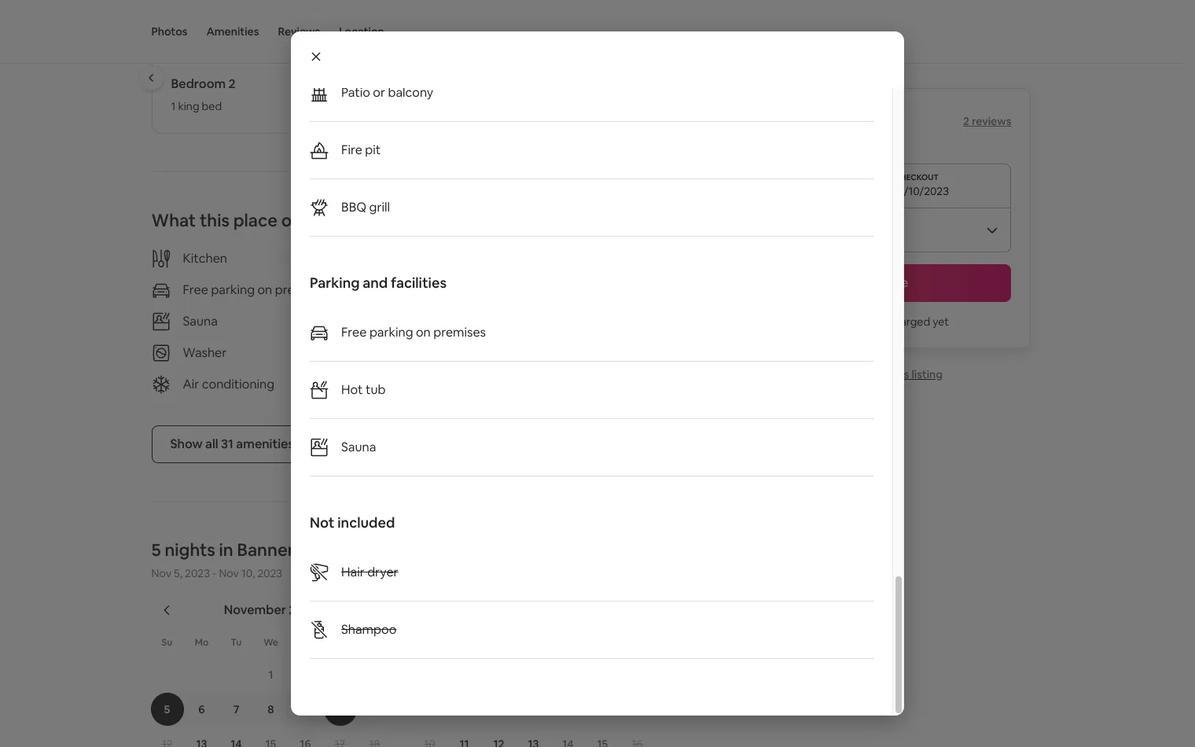 Task type: describe. For each thing, give the bounding box(es) containing it.
10,
[[241, 566, 255, 580]]

bbq grill
[[341, 199, 390, 215]]

you won't be charged yet
[[821, 315, 949, 329]]

0 horizontal spatial free parking on premises
[[183, 282, 328, 298]]

and
[[363, 274, 388, 292]]

amenities
[[236, 436, 294, 452]]

tv with standard cable
[[446, 313, 579, 330]]

2 nov from the left
[[219, 566, 239, 580]]

washer
[[183, 344, 227, 361]]

pit
[[365, 142, 381, 158]]

2 9 from the left
[[634, 702, 641, 716]]

bbq
[[341, 199, 367, 215]]

charged
[[888, 315, 930, 329]]

sa
[[369, 636, 380, 649]]

free parking on premises inside what this place offers dialog
[[341, 324, 486, 341]]

banner
[[237, 539, 294, 561]]

be
[[873, 315, 886, 329]]

hair
[[341, 564, 365, 580]]

beds
[[390, 99, 415, 113]]

2023 inside "calendar" application
[[289, 602, 318, 618]]

this for report
[[890, 367, 910, 381]]

hair dryer
[[341, 564, 398, 580]]

reviews
[[278, 24, 320, 39]]

1 5 button from the left
[[150, 693, 184, 726]]

amenities
[[206, 24, 259, 39]]

5 inside the "5 nights in banner elk nov 5, 2023 - nov 10, 2023"
[[151, 539, 161, 561]]

air
[[183, 376, 199, 392]]

yet
[[933, 315, 949, 329]]

show
[[170, 436, 203, 452]]

dryer
[[367, 564, 398, 580]]

tub inside what this place offers dialog
[[366, 381, 386, 398]]

2 8 button from the left
[[586, 693, 620, 726]]

1 inside "button"
[[269, 668, 273, 682]]

3 button
[[412, 693, 447, 726]]

mo
[[195, 636, 209, 649]]

kitchen
[[183, 250, 227, 267]]

tu
[[231, 636, 242, 649]]

shampoo
[[341, 621, 397, 638]]

1 horizontal spatial hot
[[446, 282, 468, 298]]

0 horizontal spatial 2023
[[185, 566, 210, 580]]

report this listing button
[[827, 367, 943, 381]]

0 vertical spatial premises
[[275, 282, 328, 298]]

offers
[[281, 209, 329, 231]]

1 6 button from the left
[[184, 693, 219, 726]]

standard
[[493, 313, 545, 330]]

bedroom 3 2 queen beds
[[347, 75, 415, 113]]

what this place offers dialog
[[291, 0, 904, 716]]

in
[[219, 539, 233, 561]]

sauna inside what this place offers dialog
[[341, 439, 376, 455]]

premises inside what this place offers dialog
[[434, 324, 486, 341]]

elk
[[298, 539, 322, 561]]

2 inside bedroom 3 2 queen beds
[[347, 99, 353, 113]]

you
[[821, 315, 839, 329]]

conditioning
[[202, 376, 275, 392]]

photos button
[[151, 0, 188, 63]]

show all 31 amenities
[[170, 436, 294, 452]]

su
[[162, 636, 173, 649]]

-
[[212, 566, 217, 580]]

2 7 button from the left
[[551, 693, 586, 726]]

1 7 button from the left
[[219, 693, 254, 726]]

10
[[334, 702, 346, 716]]

king
[[178, 99, 199, 113]]

2 6 from the left
[[530, 702, 537, 716]]

1 8 button from the left
[[254, 693, 288, 726]]

this for what
[[200, 209, 230, 231]]

0 vertical spatial tub
[[470, 282, 490, 298]]

location
[[339, 24, 384, 39]]

1 nov from the left
[[151, 566, 171, 580]]

won't
[[842, 315, 870, 329]]

31
[[221, 436, 234, 452]]

not
[[310, 514, 335, 532]]

fire pit
[[341, 142, 381, 158]]

4
[[461, 702, 468, 716]]

report this listing
[[852, 367, 943, 381]]

4 button
[[447, 693, 482, 726]]

2 inside "bedroom 2 1 king bed"
[[229, 75, 236, 92]]

place
[[233, 209, 278, 231]]

report
[[852, 367, 888, 381]]

previous image
[[147, 73, 156, 82]]

not included
[[310, 514, 395, 532]]

7 for 1st 7 button from right
[[565, 702, 571, 716]]

5 nights in banner elk nov 5, 2023 - nov 10, 2023
[[151, 539, 322, 580]]

what this place offers
[[151, 209, 329, 231]]

5,
[[174, 566, 182, 580]]

calendar application
[[133, 585, 1193, 747]]

patio or balcony
[[341, 84, 433, 101]]

november 2023
[[224, 602, 318, 618]]

5 for first 5 button from the left
[[164, 702, 170, 716]]

included
[[338, 514, 395, 532]]

free inside what this place offers dialog
[[341, 324, 367, 341]]



Task type: locate. For each thing, give the bounding box(es) containing it.
1 horizontal spatial 8 button
[[586, 693, 620, 726]]

0 horizontal spatial 5
[[151, 539, 161, 561]]

1 9 button from the left
[[288, 693, 323, 726]]

0 horizontal spatial on
[[258, 282, 272, 298]]

parking
[[211, 282, 255, 298], [370, 324, 413, 341]]

1 8 from the left
[[268, 702, 274, 716]]

1 horizontal spatial 2
[[347, 99, 353, 113]]

1 vertical spatial parking
[[370, 324, 413, 341]]

nov left the '5,'
[[151, 566, 171, 580]]

bedroom for 3
[[347, 75, 401, 92]]

on inside what this place offers dialog
[[416, 324, 431, 341]]

0 vertical spatial on
[[258, 282, 272, 298]]

premises
[[275, 282, 328, 298], [434, 324, 486, 341]]

1 button
[[254, 658, 288, 691]]

queen
[[355, 99, 387, 113]]

free parking on premises down kitchen
[[183, 282, 328, 298]]

1 vertical spatial premises
[[434, 324, 486, 341]]

free parking on premises down facilities
[[341, 324, 486, 341]]

0 vertical spatial hot tub
[[446, 282, 490, 298]]

reserve
[[861, 274, 909, 291]]

sauna up the not included
[[341, 439, 376, 455]]

0 vertical spatial 3
[[404, 75, 411, 92]]

1 9 from the left
[[302, 702, 309, 716]]

11
[[370, 702, 379, 716]]

1 horizontal spatial this
[[890, 367, 910, 381]]

$7,013
[[758, 108, 808, 130]]

on
[[258, 282, 272, 298], [416, 324, 431, 341]]

1 vertical spatial free parking on premises
[[341, 324, 486, 341]]

bedroom 2 1 king bed
[[171, 75, 236, 113]]

hot inside what this place offers dialog
[[341, 381, 363, 398]]

1 7 from the left
[[233, 702, 239, 716]]

2 5 button from the left
[[482, 693, 516, 726]]

5 right 4 button
[[496, 702, 502, 716]]

dryer
[[446, 344, 479, 361]]

show all 31 amenities button
[[151, 425, 313, 463]]

bedroom up the king
[[171, 75, 226, 92]]

hot tub
[[446, 282, 490, 298], [341, 381, 386, 398]]

1 vertical spatial on
[[416, 324, 431, 341]]

11/10/2023
[[895, 184, 949, 198]]

7 for 1st 7 button from left
[[233, 702, 239, 716]]

0 horizontal spatial 7 button
[[219, 693, 254, 726]]

1 vertical spatial 1
[[269, 668, 273, 682]]

2023
[[185, 566, 210, 580], [257, 566, 282, 580], [289, 602, 318, 618]]

sauna up washer
[[183, 313, 218, 330]]

1 bedroom from the left
[[171, 75, 226, 92]]

what
[[151, 209, 196, 231]]

2 8 from the left
[[600, 702, 606, 716]]

5 for 2nd 5 button from the left
[[496, 702, 502, 716]]

8 button
[[254, 693, 288, 726], [586, 693, 620, 726]]

2 bedroom from the left
[[347, 75, 401, 92]]

0 vertical spatial free parking on premises
[[183, 282, 328, 298]]

facilities
[[391, 274, 447, 292]]

0 horizontal spatial hot tub
[[341, 381, 386, 398]]

photos
[[151, 24, 188, 39]]

on down place
[[258, 282, 272, 298]]

11 button
[[357, 693, 392, 726]]

1 vertical spatial hot tub
[[341, 381, 386, 398]]

this left listing
[[890, 367, 910, 381]]

this
[[200, 209, 230, 231], [890, 367, 910, 381]]

6 right 4 button
[[530, 702, 537, 716]]

0 horizontal spatial nov
[[151, 566, 171, 580]]

free parking on premises
[[183, 282, 328, 298], [341, 324, 486, 341]]

3 up beds
[[404, 75, 411, 92]]

1 horizontal spatial bedroom
[[347, 75, 401, 92]]

we
[[264, 636, 278, 649]]

2 7 from the left
[[565, 702, 571, 716]]

0 vertical spatial 1
[[171, 99, 176, 113]]

parking down parking and facilities
[[370, 324, 413, 341]]

1 vertical spatial tub
[[366, 381, 386, 398]]

0 vertical spatial this
[[200, 209, 230, 231]]

parking down kitchen
[[211, 282, 255, 298]]

with
[[465, 313, 490, 330]]

location button
[[339, 0, 384, 63]]

grill
[[369, 199, 390, 215]]

0 vertical spatial sauna
[[183, 313, 218, 330]]

2 6 button from the left
[[516, 693, 551, 726]]

nov
[[151, 566, 171, 580], [219, 566, 239, 580]]

sauna
[[183, 313, 218, 330], [341, 439, 376, 455]]

0 horizontal spatial parking
[[211, 282, 255, 298]]

0 horizontal spatial 9
[[302, 702, 309, 716]]

balcony
[[388, 84, 433, 101]]

6 down mo
[[198, 702, 205, 716]]

0 vertical spatial 2
[[229, 75, 236, 92]]

free
[[183, 282, 208, 298], [341, 324, 367, 341]]

5 left nights
[[151, 539, 161, 561]]

1 inside "bedroom 2 1 king bed"
[[171, 99, 176, 113]]

1 horizontal spatial 9 button
[[620, 693, 655, 726]]

3 inside 3 button
[[427, 702, 433, 716]]

5 down su
[[164, 702, 170, 716]]

listing
[[912, 367, 943, 381]]

0 horizontal spatial free
[[183, 282, 208, 298]]

bedroom inside bedroom 3 2 queen beds
[[347, 75, 401, 92]]

1 horizontal spatial 6
[[530, 702, 537, 716]]

7
[[233, 702, 239, 716], [565, 702, 571, 716]]

1 down we
[[269, 668, 273, 682]]

parking and facilities
[[310, 274, 447, 292]]

1 horizontal spatial 7
[[565, 702, 571, 716]]

1 horizontal spatial 9
[[634, 702, 641, 716]]

parking inside what this place offers dialog
[[370, 324, 413, 341]]

nov right -
[[219, 566, 239, 580]]

tv
[[446, 313, 462, 330]]

1 horizontal spatial 5
[[164, 702, 170, 716]]

11/10/2023 button
[[758, 164, 1012, 208]]

3 inside bedroom 3 2 queen beds
[[404, 75, 411, 92]]

5 button
[[150, 693, 184, 726], [482, 693, 516, 726]]

0 horizontal spatial sauna
[[183, 313, 218, 330]]

0 horizontal spatial 7
[[233, 702, 239, 716]]

1 horizontal spatial sauna
[[341, 439, 376, 455]]

amenities button
[[206, 0, 259, 63]]

6 button right 4 button
[[516, 693, 551, 726]]

2 9 button from the left
[[620, 693, 655, 726]]

2023 right the "november"
[[289, 602, 318, 618]]

this up kitchen
[[200, 209, 230, 231]]

parking
[[310, 274, 360, 292]]

2 down amenities button
[[229, 75, 236, 92]]

november
[[224, 602, 286, 618]]

bedroom for 2
[[171, 75, 226, 92]]

0 vertical spatial free
[[183, 282, 208, 298]]

2 left queen
[[347, 99, 353, 113]]

0 horizontal spatial this
[[200, 209, 230, 231]]

reserve button
[[758, 264, 1012, 302]]

1 horizontal spatial 1
[[269, 668, 273, 682]]

0 horizontal spatial 2
[[229, 75, 236, 92]]

1 vertical spatial 3
[[427, 702, 433, 716]]

$6,125
[[812, 108, 862, 130]]

10 button
[[323, 693, 357, 726]]

0 horizontal spatial 6 button
[[184, 693, 219, 726]]

0 horizontal spatial 5 button
[[150, 693, 184, 726]]

2023 left -
[[185, 566, 210, 580]]

free down parking
[[341, 324, 367, 341]]

$7,013 $6,125
[[758, 108, 862, 130]]

1 horizontal spatial 8
[[600, 702, 606, 716]]

all
[[205, 436, 218, 452]]

2 horizontal spatial 2023
[[289, 602, 318, 618]]

reviews
[[972, 114, 1012, 128]]

1 vertical spatial free
[[341, 324, 367, 341]]

1 6 from the left
[[198, 702, 205, 716]]

0 horizontal spatial tub
[[366, 381, 386, 398]]

1 horizontal spatial tub
[[470, 282, 490, 298]]

1 horizontal spatial 7 button
[[551, 693, 586, 726]]

bedroom up queen
[[347, 75, 401, 92]]

cable
[[548, 313, 579, 330]]

0 horizontal spatial 3
[[404, 75, 411, 92]]

1 vertical spatial sauna
[[341, 439, 376, 455]]

1 vertical spatial this
[[890, 367, 910, 381]]

1 vertical spatial 2
[[347, 99, 353, 113]]

0 horizontal spatial 6
[[198, 702, 205, 716]]

1 horizontal spatial 6 button
[[516, 693, 551, 726]]

1 horizontal spatial 3
[[427, 702, 433, 716]]

fire
[[341, 142, 362, 158]]

1 horizontal spatial on
[[416, 324, 431, 341]]

5 button right 4
[[482, 693, 516, 726]]

2
[[229, 75, 236, 92], [347, 99, 353, 113], [963, 114, 970, 128]]

1 horizontal spatial premises
[[434, 324, 486, 341]]

reviews button
[[278, 0, 320, 63]]

3
[[404, 75, 411, 92], [427, 702, 433, 716]]

9
[[302, 702, 309, 716], [634, 702, 641, 716]]

2 vertical spatial 2
[[963, 114, 970, 128]]

bedroom inside "bedroom 2 1 king bed"
[[171, 75, 226, 92]]

1 horizontal spatial hot tub
[[446, 282, 490, 298]]

0 horizontal spatial 8 button
[[254, 693, 288, 726]]

0 horizontal spatial 1
[[171, 99, 176, 113]]

0 horizontal spatial premises
[[275, 282, 328, 298]]

nights
[[165, 539, 215, 561]]

2 horizontal spatial 5
[[496, 702, 502, 716]]

hot tub inside what this place offers dialog
[[341, 381, 386, 398]]

1 horizontal spatial 2023
[[257, 566, 282, 580]]

6 button
[[184, 693, 219, 726], [516, 693, 551, 726]]

1 horizontal spatial parking
[[370, 324, 413, 341]]

bed
[[202, 99, 222, 113]]

0 vertical spatial parking
[[211, 282, 255, 298]]

0 horizontal spatial 8
[[268, 702, 274, 716]]

1 left the king
[[171, 99, 176, 113]]

0 vertical spatial hot
[[446, 282, 468, 298]]

1 horizontal spatial 5 button
[[482, 693, 516, 726]]

premises down offers
[[275, 282, 328, 298]]

2 horizontal spatial 2
[[963, 114, 970, 128]]

6 button down mo
[[184, 693, 219, 726]]

0 horizontal spatial hot
[[341, 381, 363, 398]]

free down kitchen
[[183, 282, 208, 298]]

air conditioning
[[183, 376, 275, 392]]

1 vertical spatial hot
[[341, 381, 363, 398]]

2023 right the 10,
[[257, 566, 282, 580]]

2 left reviews
[[963, 114, 970, 128]]

2 reviews
[[963, 114, 1012, 128]]

on left tv
[[416, 324, 431, 341]]

0 horizontal spatial bedroom
[[171, 75, 226, 92]]

0 horizontal spatial 9 button
[[288, 693, 323, 726]]

1 horizontal spatial nov
[[219, 566, 239, 580]]

tub
[[470, 282, 490, 298], [366, 381, 386, 398]]

or
[[373, 84, 385, 101]]

premises up dryer
[[434, 324, 486, 341]]

5
[[151, 539, 161, 561], [164, 702, 170, 716], [496, 702, 502, 716]]

6
[[198, 702, 205, 716], [530, 702, 537, 716]]

1 horizontal spatial free parking on premises
[[341, 324, 486, 341]]

patio
[[341, 84, 370, 101]]

8
[[268, 702, 274, 716], [600, 702, 606, 716]]

5 button down su
[[150, 693, 184, 726]]

1 horizontal spatial free
[[341, 324, 367, 341]]

2 reviews button
[[963, 114, 1012, 128]]

3 left 4
[[427, 702, 433, 716]]



Task type: vqa. For each thing, say whether or not it's contained in the screenshot.
"There
no



